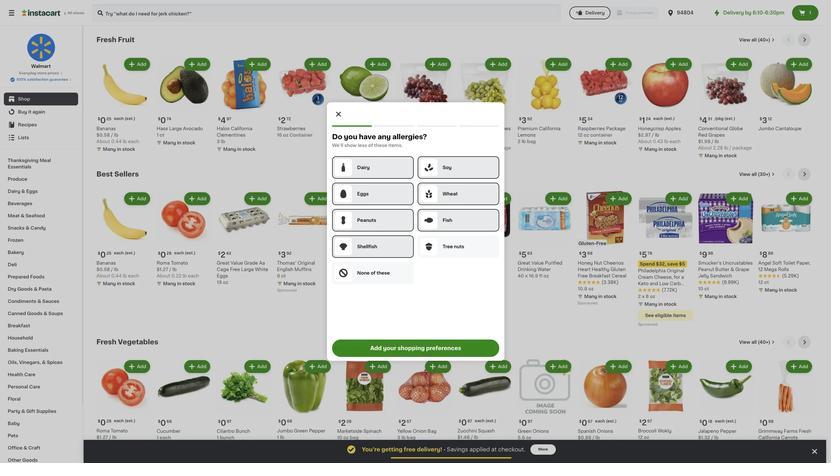 Task type: vqa. For each thing, say whether or not it's contained in the screenshot.


Task type: locate. For each thing, give the bounding box(es) containing it.
2 seedless from the left
[[426, 126, 447, 131]]

in inside the marketside spinach 10 oz bag many in stock
[[358, 443, 362, 447]]

personal
[[8, 385, 28, 389]]

18 right 22
[[412, 252, 416, 255]]

1 vertical spatial of
[[371, 271, 375, 275]]

5 left "34"
[[582, 117, 587, 124]]

of right none
[[371, 271, 375, 275]]

42 up the cage
[[226, 252, 231, 255]]

sponsored badge image
[[277, 289, 296, 292], [578, 302, 597, 305], [638, 323, 658, 326]]

view inside 'popup button'
[[739, 172, 750, 177]]

save right $32,
[[667, 262, 678, 266]]

1 $0.58 from the top
[[96, 133, 110, 137]]

oz inside great value purified drinking water 40 x 16.9 fl oz
[[544, 274, 549, 278]]

$ inside $ 1 24
[[639, 117, 642, 121]]

carrots down grimmway at the bottom right
[[758, 442, 775, 446]]

(est.) for the leftmost $0.28 each (estimated) 'element'
[[125, 419, 135, 423]]

2 $0.58 from the top
[[96, 267, 110, 272]]

oz right 16
[[283, 133, 288, 137]]

1 horizontal spatial free
[[578, 274, 588, 278]]

0 vertical spatial 0.44
[[111, 139, 122, 144]]

3 down halos
[[217, 139, 220, 144]]

breakfast
[[589, 274, 611, 278], [8, 323, 30, 328]]

goods down craft
[[22, 458, 38, 462]]

1 (40+) from the top
[[758, 38, 770, 42]]

green for green onions 5.5 oz
[[518, 429, 532, 433]]

0 vertical spatial $0.25 each (estimated) element
[[96, 114, 151, 125]]

breakfast inside honey nut cheerios heart healthy gluten free breakfast cereal
[[589, 274, 611, 278]]

0 horizontal spatial $ 2 57
[[399, 419, 411, 427]]

25 for 2
[[106, 252, 111, 255]]

free right the cage
[[230, 267, 240, 272]]

(est.) inside the $0.67 each (estimated) element
[[606, 419, 617, 423]]

great value purified drinking water 40 x 16.9 fl oz
[[518, 261, 562, 278]]

0 horizontal spatial 10
[[337, 435, 342, 440]]

1 horizontal spatial 42
[[349, 126, 355, 131]]

2 $0.25 each (estimated) element from the top
[[96, 249, 151, 260]]

oz right fl
[[544, 274, 549, 278]]

1 $5 from the left
[[679, 262, 685, 266]]

stock inside the marketside spinach 10 oz bag many in stock
[[363, 443, 376, 447]]

& inside smucker's uncrustables peanut butter & grape jelly sandwich
[[731, 267, 734, 272]]

original inside philadelphia original cream cheese, for a keto and low carb lifestyle
[[667, 269, 684, 273]]

delivery
[[723, 10, 744, 15], [585, 11, 605, 15]]

each inside jalapeno pepper $1.32 / lb about 0.14 lb each
[[729, 442, 740, 446]]

oz down raspberries
[[584, 133, 589, 137]]

5 left "76"
[[642, 251, 647, 259]]

12 ct for 22
[[397, 280, 408, 285]]

3 for spend $20, save $5
[[341, 251, 346, 259]]

view all (40+) button for 3
[[737, 33, 777, 46]]

snacks & candy
[[8, 226, 46, 230]]

1 57 from the left
[[647, 419, 652, 423]]

3 left the 88
[[341, 251, 346, 259]]

1 horizontal spatial 8
[[762, 251, 768, 259]]

walmart logo image
[[27, 33, 55, 62]]

1 vertical spatial roma
[[96, 429, 110, 433]]

1 all from the top
[[752, 38, 757, 42]]

eggs down the cage
[[217, 274, 228, 278]]

package inside conventional globe red grapes $1.98 / lb about 2.28 lb / package
[[733, 146, 752, 150]]

jelly
[[698, 274, 709, 278]]

1 value from the left
[[231, 261, 243, 265]]

(40+) for 0
[[758, 340, 770, 344]]

$20,
[[355, 262, 365, 266]]

18 inside "22 18"
[[412, 252, 416, 255]]

bounty select-a-size paper towels
[[397, 261, 446, 272]]

lb inside yellow onion bag 3 lb bag
[[401, 435, 406, 440]]

1 horizontal spatial bag
[[407, 435, 416, 440]]

$ inside $ 3 88
[[338, 252, 341, 255]]

1 vertical spatial tomato
[[111, 429, 128, 433]]

(est.) for "$4.51 per package (estimated)" element
[[725, 117, 735, 121]]

0 horizontal spatial jumbo
[[277, 429, 293, 433]]

1 $0.25 each (estimated) element from the top
[[96, 114, 151, 125]]

22 18
[[401, 251, 416, 259]]

spanish
[[578, 429, 596, 433]]

about inside jalapeno pepper $1.32 / lb about 0.14 lb each
[[698, 442, 712, 446]]

0.44 for 2
[[111, 274, 122, 278]]

about 2.43 lb / package
[[458, 146, 511, 150]]

1 view all (40+) button from the top
[[737, 33, 777, 46]]

0 vertical spatial 10
[[698, 287, 703, 291]]

34
[[587, 117, 593, 121]]

1 $ 0 68 from the left
[[278, 419, 292, 427]]

jumbo for jumbo cantaloupe
[[758, 126, 774, 131]]

12 ct down paper
[[397, 280, 408, 285]]

$ 2 57 for broccoli
[[639, 419, 652, 427]]

about inside conventional globe red grapes $1.98 / lb about 2.28 lb / package
[[698, 146, 712, 150]]

care for health care
[[24, 372, 35, 377]]

0 vertical spatial roma tomato $1.27 / lb about 0.22 lb each
[[157, 261, 199, 278]]

jumbo for jumbo green pepper 1 lb many in stock
[[277, 429, 293, 433]]

72 for 2
[[286, 117, 291, 121]]

2 package from the left
[[429, 146, 448, 150]]

broccoli
[[638, 429, 657, 433]]

grapes down conventional
[[709, 133, 725, 137]]

bag inside yellow onion bag 3 lb bag
[[428, 429, 437, 433]]

seedless up about 2.43 lb / package
[[473, 126, 493, 131]]

68 for jumbo green pepper
[[287, 419, 292, 423]]

value inside great value purified drinking water 40 x 16.9 fl oz
[[532, 261, 544, 265]]

$ 0 97 for green onions
[[519, 419, 532, 427]]

oz right "5.5"
[[526, 435, 532, 440]]

bananas for 2
[[96, 261, 116, 265]]

oz inside the broccoli wokly 12 oz
[[644, 435, 649, 440]]

$ 3 88
[[338, 251, 352, 259]]

1 horizontal spatial spend
[[640, 262, 655, 266]]

12 ct
[[397, 280, 408, 285], [758, 280, 769, 285]]

2 25 from the top
[[106, 252, 111, 255]]

2 horizontal spatial bag
[[527, 139, 536, 144]]

2 $5 from the left
[[378, 262, 384, 266]]

1 red from the left
[[397, 133, 407, 137]]

party & gift supplies
[[8, 409, 56, 414]]

1 horizontal spatial tomato
[[171, 261, 188, 265]]

bag inside the green seedless grapes bag
[[458, 133, 466, 137]]

8 left the 86
[[762, 251, 768, 259]]

/ inside honeycrisp apples $2.87 / lb about 0.43 lb each
[[652, 133, 654, 137]]

raspberries
[[578, 126, 605, 131]]

92 up premium
[[527, 117, 532, 121]]

yellow
[[397, 429, 412, 433]]

paper,
[[797, 261, 811, 265]]

0 vertical spatial view all (40+)
[[739, 38, 770, 42]]

97 for 2
[[227, 117, 231, 121]]

0 vertical spatial bananas
[[96, 126, 116, 131]]

sponsored badge image for $ 3 92
[[277, 289, 296, 292]]

2 view all (40+) button from the top
[[737, 336, 777, 349]]

0 vertical spatial breakfast
[[589, 274, 611, 278]]

0 horizontal spatial 18
[[217, 280, 222, 285]]

0 vertical spatial bananas $0.58 / lb about 0.44 lb each
[[96, 126, 139, 144]]

main content
[[84, 26, 826, 463]]

seedless
[[473, 126, 493, 131], [426, 126, 447, 131]]

1 horizontal spatial 4
[[702, 117, 707, 124]]

eggs inside great value grade aa cage free large white eggs 18 oz
[[217, 274, 228, 278]]

(est.) inside "$4.51 per package (estimated)" element
[[725, 117, 735, 121]]

free down heart
[[578, 274, 588, 278]]

1 horizontal spatial 0.22
[[172, 274, 181, 278]]

2 up yellow
[[401, 419, 406, 427]]

0.14
[[713, 442, 722, 446]]

57 for yellow
[[407, 419, 411, 423]]

ct down jelly
[[704, 287, 709, 291]]

premium california lemons 2 lb bag
[[518, 126, 561, 144]]

pepper inside jumbo green pepper 1 lb many in stock
[[309, 429, 325, 433]]

2 horizontal spatial original
[[667, 269, 684, 273]]

0 vertical spatial $ 3 92
[[519, 117, 532, 124]]

broccoli wokly 12 oz
[[638, 429, 672, 440]]

view for 3
[[739, 38, 750, 42]]

0 vertical spatial bag
[[458, 133, 466, 137]]

3 package from the left
[[733, 146, 752, 150]]

grapes down 'harvest'
[[408, 133, 424, 137]]

these down 'any'
[[374, 143, 387, 148]]

2 value from the left
[[532, 261, 544, 265]]

97 inside $ 4 97
[[227, 117, 231, 121]]

12 ct for $
[[758, 280, 769, 285]]

$ inside $ 9 96
[[700, 252, 702, 255]]

0 horizontal spatial great
[[217, 261, 230, 265]]

1 horizontal spatial value
[[532, 261, 544, 265]]

$1.98
[[698, 139, 711, 144]]

(est.) for $1.24 each (estimated) element
[[664, 117, 675, 121]]

goods for canned
[[27, 311, 42, 316]]

68 inside '$ 3 68'
[[587, 252, 593, 255]]

& down uncrustables
[[731, 267, 734, 272]]

original up "for"
[[667, 269, 684, 273]]

2 up marketside
[[341, 419, 346, 427]]

& up beverages
[[21, 189, 25, 194]]

lb inside premium california lemons 2 lb bag
[[522, 139, 526, 144]]

0 vertical spatial carrots
[[781, 435, 798, 440]]

paper
[[397, 267, 411, 272]]

breakfast up the household at the left bottom
[[8, 323, 30, 328]]

x right 40
[[525, 274, 528, 278]]

harvest
[[407, 126, 425, 131]]

(est.) for the $0.67 each (estimated) element
[[606, 419, 617, 423]]

these
[[374, 143, 387, 148], [377, 271, 390, 275]]

$ inside $ 5 63
[[519, 252, 522, 255]]

2 view all (40+) from the top
[[739, 340, 770, 344]]

treatment tracker modal dialog
[[84, 440, 826, 463]]

product group containing 1
[[638, 57, 693, 154]]

fresh inside grimmway farms fresh california carrots carrots
[[799, 429, 812, 433]]

1 horizontal spatial great
[[518, 261, 530, 265]]

40
[[518, 274, 524, 278]]

soy
[[443, 165, 452, 170]]

great inside great value purified drinking water 40 x 16.9 fl oz
[[518, 261, 530, 265]]

lists link
[[4, 131, 78, 144]]

(est.) for $0.25 each (estimated) element for 4
[[125, 117, 135, 121]]

conventional
[[698, 126, 728, 131]]

1 horizontal spatial onions
[[597, 429, 613, 433]]

1 bananas from the top
[[96, 126, 116, 131]]

oz down the cage
[[223, 280, 228, 285]]

all stores link
[[22, 4, 85, 22]]

show
[[344, 143, 357, 148]]

0.44
[[111, 139, 122, 144], [111, 274, 122, 278]]

72 inside $ 2 72
[[286, 117, 291, 121]]

2 vertical spatial free
[[578, 274, 588, 278]]

bag up about 2.43 lb / package
[[458, 133, 466, 137]]

0 horizontal spatial green
[[294, 429, 308, 433]]

4 inside "$4.51 per package (estimated)" element
[[702, 117, 707, 124]]

bag down lemons at the right top
[[527, 139, 536, 144]]

bag down yellow
[[407, 435, 416, 440]]

1 view from the top
[[739, 38, 750, 42]]

honey
[[578, 261, 593, 265]]

fresh down the $20,
[[347, 269, 360, 273]]

tomato
[[171, 261, 188, 265], [111, 429, 128, 433]]

0 horizontal spatial california
[[231, 126, 252, 131]]

$ 3 92 for thomas' original english muffins
[[278, 251, 292, 259]]

of right less
[[368, 143, 373, 148]]

2 up strawberries
[[281, 117, 286, 124]]

1 vertical spatial 25
[[106, 252, 111, 255]]

1 vertical spatial care
[[29, 385, 40, 389]]

$ 3 92 up the thomas'
[[278, 251, 292, 259]]

1 horizontal spatial package
[[492, 146, 511, 150]]

prepared foods link
[[4, 271, 78, 283]]

1 $ 2 57 from the left
[[639, 419, 652, 427]]

72 inside $ 5 72
[[467, 252, 472, 255]]

honey nut cheerios heart healthy gluten free breakfast cereal
[[578, 261, 626, 278]]

1 horizontal spatial red
[[698, 133, 707, 137]]

$0.25 each (estimated) element
[[96, 114, 151, 125], [96, 249, 151, 260]]

save
[[667, 262, 678, 266], [367, 262, 377, 266]]

delivery inside delivery by 6:10-6:30pm link
[[723, 10, 744, 15]]

2 $ 0 25 from the top
[[98, 251, 111, 259]]

2 up the cage
[[221, 251, 226, 259]]

original down ritz
[[337, 275, 355, 280]]

bananas
[[96, 126, 116, 131], [96, 261, 116, 265]]

2 up broccoli
[[642, 419, 647, 427]]

0 horizontal spatial roma tomato $1.27 / lb about 0.22 lb each
[[96, 429, 139, 446]]

delivery inside "delivery" button
[[585, 11, 605, 15]]

red inside sun harvest seedless red grapes $2.18 / lb about 2.4 lb / package
[[397, 133, 407, 137]]

0 vertical spatial sponsored badge image
[[277, 289, 296, 292]]

meal
[[40, 158, 51, 163]]

eggs inside add your shopping preferences element
[[357, 192, 369, 196]]

pets link
[[4, 430, 78, 442]]

42 up the you
[[349, 126, 355, 131]]

original for cheese,
[[667, 269, 684, 273]]

satisfaction
[[27, 78, 49, 81]]

$ 0 97
[[218, 419, 232, 427], [519, 419, 532, 427]]

onions up more
[[533, 429, 549, 433]]

3 up honey
[[582, 251, 587, 259]]

pasta
[[39, 287, 52, 291]]

2 $ 0 97 from the left
[[519, 419, 532, 427]]

0 horizontal spatial spend
[[339, 262, 354, 266]]

1 vertical spatial dairy
[[8, 189, 20, 194]]

1 vertical spatial sponsored badge image
[[578, 302, 597, 305]]

oils, vinegars, & spices link
[[4, 356, 78, 368]]

1 save from the left
[[667, 262, 678, 266]]

all for 8
[[752, 172, 757, 177]]

cage
[[217, 267, 229, 272]]

12 inside the broccoli wokly 12 oz
[[638, 435, 643, 440]]

2 great from the left
[[518, 261, 530, 265]]

0 horizontal spatial 92
[[287, 252, 292, 255]]

2 vertical spatial all
[[752, 340, 757, 344]]

dairy for dairy & eggs
[[8, 189, 20, 194]]

2 pepper from the left
[[720, 429, 737, 433]]

1 great from the left
[[217, 261, 230, 265]]

1 12 ct from the left
[[397, 280, 408, 285]]

1 25 from the top
[[106, 117, 111, 121]]

spend up philadelphia
[[640, 262, 655, 266]]

large down 74
[[169, 126, 182, 131]]

eggs up 'beverages' link
[[26, 189, 38, 194]]

large down grade
[[241, 267, 254, 272]]

5 left "63"
[[522, 251, 527, 259]]

72 for 5
[[467, 252, 472, 255]]

toilet
[[783, 261, 795, 265]]

great for 2
[[217, 261, 230, 265]]

shop
[[18, 97, 30, 101]]

these inside do you have any allergies? we'll show less of these items.
[[374, 143, 387, 148]]

essentials up oils, vinegars, & spices
[[25, 348, 48, 352]]

18 up jalapeno
[[708, 419, 713, 423]]

each inside $ 0 18 each (est.)
[[715, 419, 725, 423]]

42 inside $ 0 lime 42 1 each
[[349, 126, 355, 131]]

& left soups
[[44, 311, 47, 316]]

1 inside product group
[[642, 117, 645, 124]]

0 horizontal spatial $ 0 28
[[98, 419, 111, 427]]

package
[[606, 126, 626, 131]]

green inside jumbo green pepper 1 lb many in stock
[[294, 429, 308, 433]]

goods for dry
[[17, 287, 33, 291]]

1 vertical spatial $0.58
[[96, 267, 110, 272]]

3 up premium
[[522, 117, 527, 124]]

2 horizontal spatial 28
[[347, 419, 352, 423]]

1 vertical spatial bag
[[428, 429, 437, 433]]

lb inside halos california clementines 3 lb
[[221, 139, 225, 144]]

2 horizontal spatial sponsored badge image
[[638, 323, 658, 326]]

0 horizontal spatial $1.27
[[96, 435, 108, 440]]

fresh left fruit
[[96, 36, 116, 43]]

2 vertical spatial original
[[337, 275, 355, 280]]

all stores
[[68, 11, 84, 15]]

57 up broccoli
[[647, 419, 652, 423]]

each inside $ 0 lime 42 1 each
[[340, 133, 352, 137]]

2 for strawberries
[[281, 117, 286, 124]]

pepper
[[309, 429, 325, 433], [720, 429, 737, 433]]

about inside honeycrisp apples $2.87 / lb about 0.43 lb each
[[638, 139, 652, 144]]

68
[[587, 252, 593, 255], [287, 419, 292, 423], [167, 419, 172, 423]]

0 vertical spatial 72
[[286, 117, 291, 121]]

1 horizontal spatial $ 3 92
[[519, 117, 532, 124]]

california inside premium california lemons 2 lb bag
[[539, 126, 561, 131]]

$5 for 5
[[679, 262, 685, 266]]

$ inside $ 5 72
[[459, 252, 461, 255]]

3 all from the top
[[752, 340, 757, 344]]

5 for $ 5 76
[[642, 251, 647, 259]]

1 horizontal spatial california
[[539, 126, 561, 131]]

bag inside yellow onion bag 3 lb bag
[[407, 435, 416, 440]]

save up stacks
[[367, 262, 377, 266]]

smucker's
[[698, 261, 722, 265]]

great up drinking
[[518, 261, 530, 265]]

oz down broccoli
[[644, 435, 649, 440]]

(est.) for 2 $0.25 each (estimated) element
[[125, 251, 135, 255]]

view all (40+) for 3
[[739, 38, 770, 42]]

save for 3
[[367, 262, 377, 266]]

97 up halos
[[227, 117, 231, 121]]

everyday
[[19, 71, 36, 75]]

0 horizontal spatial save
[[367, 262, 377, 266]]

1 horizontal spatial 68
[[287, 419, 292, 423]]

value left grade
[[231, 261, 243, 265]]

dairy down the produce
[[8, 189, 20, 194]]

3 inside halos california clementines 3 lb
[[217, 139, 220, 144]]

stock
[[182, 141, 195, 145], [363, 141, 376, 145], [604, 141, 617, 145], [122, 147, 135, 151], [664, 147, 677, 151], [243, 147, 256, 152], [483, 153, 496, 158], [423, 153, 436, 158], [724, 153, 737, 158], [122, 281, 135, 286], [303, 281, 316, 286], [182, 281, 195, 286], [784, 288, 797, 292], [604, 294, 617, 299], [724, 294, 737, 299], [664, 302, 677, 307], [303, 443, 316, 447], [363, 443, 376, 447], [544, 443, 556, 447], [483, 449, 496, 454]]

2 save from the left
[[367, 262, 377, 266]]

eggs
[[26, 189, 38, 194], [357, 192, 369, 196], [217, 274, 228, 278]]

ct down hass
[[160, 133, 164, 137]]

carb
[[670, 281, 681, 286]]

0 horizontal spatial delivery
[[585, 11, 605, 15]]

0 horizontal spatial original
[[298, 261, 315, 265]]

california for premium california lemons 2 lb bag
[[539, 126, 561, 131]]

household
[[8, 336, 33, 340]]

$4.51 per package (estimated) element
[[698, 114, 753, 125]]

92 up the thomas'
[[287, 252, 292, 255]]

package inside sun harvest seedless red grapes $2.18 / lb about 2.4 lb / package
[[429, 146, 448, 150]]

2 12 ct from the left
[[758, 280, 769, 285]]

fresh right farms
[[799, 429, 812, 433]]

1 bananas $0.58 / lb about 0.44 lb each from the top
[[96, 126, 139, 144]]

2 0.44 from the top
[[111, 274, 122, 278]]

1 horizontal spatial $0.28 each (estimated) element
[[157, 249, 212, 260]]

0 horizontal spatial 57
[[407, 419, 411, 423]]

2 57 from the left
[[407, 419, 411, 423]]

(5.29k)
[[782, 274, 799, 278]]

$0.87 each (estimated) element
[[458, 417, 513, 428]]

2.4
[[412, 146, 419, 150]]

crackers
[[356, 275, 376, 280]]

grape
[[735, 267, 749, 272]]

items
[[673, 313, 686, 318]]

12
[[768, 117, 772, 121], [578, 133, 583, 137], [758, 267, 763, 272], [397, 280, 402, 285], [758, 280, 763, 285], [638, 435, 643, 440]]

$ 0 97 up cilantro
[[218, 419, 232, 427]]

1 pepper from the left
[[309, 429, 325, 433]]

other goods link
[[4, 454, 78, 463]]

1 $ 0 97 from the left
[[218, 419, 232, 427]]

0 horizontal spatial 0.22
[[111, 442, 121, 446]]

$ 0 68 up cucumber
[[158, 419, 172, 427]]

25
[[106, 117, 111, 121], [106, 252, 111, 255]]

household link
[[4, 332, 78, 344]]

each inside $ 0 87 each (est.)
[[475, 419, 485, 423]]

grapes inside the green seedless grapes bag
[[494, 126, 511, 131]]

18 down the cage
[[217, 280, 222, 285]]

onions down the $0.67 each (estimated) element
[[597, 429, 613, 433]]

2 4 from the left
[[702, 117, 707, 124]]

jumbo inside jumbo green pepper 1 lb many in stock
[[277, 429, 293, 433]]

pepper inside jalapeno pepper $1.32 / lb about 0.14 lb each
[[720, 429, 737, 433]]

0 vertical spatial (40+)
[[758, 38, 770, 42]]

0 vertical spatial original
[[298, 261, 315, 265]]

1 view all (40+) from the top
[[739, 38, 770, 42]]

free up nut
[[596, 241, 607, 246]]

stock inside jumbo green pepper 1 lb many in stock
[[303, 443, 316, 447]]

care up floral link
[[29, 385, 40, 389]]

68 down the gluten-free
[[587, 252, 593, 255]]

great inside great value grade aa cage free large white eggs 18 oz
[[217, 261, 230, 265]]

0 horizontal spatial 28
[[106, 419, 111, 423]]

0.59
[[472, 442, 483, 446]]

0 horizontal spatial dairy
[[8, 189, 20, 194]]

eligible
[[655, 313, 672, 318]]

3 down yellow
[[397, 435, 400, 440]]

2 vertical spatial 18
[[708, 419, 713, 423]]

1 horizontal spatial sponsored badge image
[[578, 302, 597, 305]]

item carousel region
[[96, 33, 814, 163], [96, 168, 814, 331], [96, 336, 814, 463]]

10 down jelly
[[698, 287, 703, 291]]

1 vertical spatial $0.25 each (estimated) element
[[96, 249, 151, 260]]

0 vertical spatial of
[[368, 143, 373, 148]]

great for 5
[[518, 261, 530, 265]]

2 view from the top
[[739, 172, 750, 177]]

sponsored badge image down see
[[638, 323, 658, 326]]

86
[[768, 252, 773, 255]]

/ inside spanish onions $0.88 / lb about 0.76 lb each
[[593, 435, 595, 440]]

2 bananas from the top
[[96, 261, 116, 265]]

california right premium
[[539, 126, 561, 131]]

3 view from the top
[[739, 340, 750, 344]]

x down lifestyle
[[642, 294, 645, 299]]

$ inside $ 5 34
[[579, 117, 582, 121]]

value inside great value grade aa cage free large white eggs 18 oz
[[231, 261, 243, 265]]

soups
[[48, 311, 63, 316]]

87
[[467, 419, 472, 423]]

$0.58
[[96, 133, 110, 137], [96, 267, 110, 272]]

many inside the marketside spinach 10 oz bag many in stock
[[344, 443, 357, 447]]

size
[[437, 261, 446, 265]]

0 horizontal spatial pepper
[[309, 429, 325, 433]]

4 for $ 4 51
[[702, 117, 707, 124]]

2 $ 0 68 from the left
[[158, 419, 172, 427]]

0 horizontal spatial 68
[[167, 419, 172, 423]]

bag right onion
[[428, 429, 437, 433]]

1 onions from the left
[[533, 429, 549, 433]]

0 vertical spatial 25
[[106, 117, 111, 121]]

view for 8
[[739, 172, 750, 177]]

2 red from the left
[[698, 133, 707, 137]]

spend $20, save $5
[[339, 262, 384, 266]]

2 all from the top
[[752, 172, 757, 177]]

$ inside $ 3 12
[[760, 117, 762, 121]]

package down the green seedless grapes bag
[[492, 146, 511, 150]]

&
[[21, 189, 25, 194], [21, 214, 24, 218], [26, 226, 29, 230], [731, 267, 734, 272], [34, 287, 38, 291], [37, 299, 41, 304], [44, 311, 47, 316], [42, 360, 46, 365], [21, 409, 25, 414], [23, 446, 27, 450]]

raspberries package 12 oz container
[[578, 126, 626, 137]]

delivery for delivery by 6:10-6:30pm
[[723, 10, 744, 15]]

/ inside jalapeno pepper $1.32 / lb about 0.14 lb each
[[711, 435, 713, 440]]

0 horizontal spatial $5
[[378, 262, 384, 266]]

1 vertical spatial 8
[[646, 294, 649, 299]]

0 vertical spatial these
[[374, 143, 387, 148]]

$0.67 each (estimated) element
[[578, 417, 633, 428]]

0 vertical spatial large
[[169, 126, 182, 131]]

0 inside "element"
[[461, 419, 467, 427]]

$5.23 per package (estimated) element
[[397, 114, 452, 125]]

2 (40+) from the top
[[758, 340, 770, 344]]

$ 2 57 up yellow
[[399, 419, 411, 427]]

canned goods & soups
[[8, 311, 63, 316]]

1 seedless from the left
[[473, 126, 493, 131]]

product group
[[96, 57, 151, 154], [157, 57, 212, 147], [217, 57, 272, 154], [277, 57, 332, 138], [337, 57, 392, 147], [397, 57, 452, 160], [458, 57, 513, 160], [518, 57, 573, 145], [578, 57, 633, 147], [638, 57, 693, 154], [698, 57, 753, 160], [758, 57, 814, 132], [96, 191, 151, 288], [157, 191, 212, 288], [217, 191, 272, 286], [277, 191, 332, 294], [337, 191, 392, 322], [397, 191, 452, 295], [458, 191, 513, 288], [518, 191, 573, 279], [578, 191, 633, 307], [638, 191, 693, 328], [698, 191, 753, 301], [758, 191, 814, 295], [96, 359, 151, 456], [157, 359, 212, 441], [217, 359, 272, 441], [277, 359, 332, 450], [337, 359, 392, 450], [397, 359, 452, 441], [458, 359, 513, 456], [518, 359, 573, 450], [578, 359, 633, 456], [638, 359, 693, 441], [698, 359, 753, 456], [758, 359, 814, 463]]

$ 2 57 up broccoli
[[639, 419, 652, 427]]

0 horizontal spatial breakfast
[[8, 323, 30, 328]]

$ inside $ 4 97
[[218, 117, 221, 121]]

bag for 3
[[527, 139, 536, 144]]

1 horizontal spatial seedless
[[473, 126, 493, 131]]

each
[[114, 117, 124, 121], [653, 117, 663, 121], [340, 133, 352, 137], [128, 139, 139, 144], [670, 139, 681, 144], [114, 251, 124, 255], [174, 251, 184, 255], [128, 274, 139, 278], [188, 274, 199, 278], [114, 419, 124, 423], [475, 419, 485, 423], [595, 419, 605, 423], [715, 419, 725, 423], [160, 435, 171, 440], [128, 442, 139, 446], [489, 442, 500, 446], [609, 442, 620, 446], [729, 442, 740, 446]]

1 vertical spatial item carousel region
[[96, 168, 814, 331]]

97 up cilantro
[[227, 419, 232, 423]]

you're getting free delivery!
[[362, 447, 442, 452]]

oz down marketside
[[343, 435, 349, 440]]

68 up cucumber
[[167, 419, 172, 423]]

original inside thomas' original english muffins 6 ct
[[298, 261, 315, 265]]

1 0.44 from the top
[[111, 139, 122, 144]]

1 $ 0 25 from the top
[[98, 117, 111, 124]]

2 bananas $0.58 / lb about 0.44 lb each from the top
[[96, 261, 139, 278]]

0 vertical spatial roma
[[157, 261, 170, 265]]

value up the water
[[532, 261, 544, 265]]

0 horizontal spatial $ 0 97
[[218, 419, 232, 427]]

spend for 5
[[640, 262, 655, 266]]

grapes
[[494, 126, 511, 131], [408, 133, 424, 137], [709, 133, 725, 137]]

1 vertical spatial 92
[[287, 252, 292, 255]]

0 horizontal spatial value
[[231, 261, 243, 265]]

1 horizontal spatial jumbo
[[758, 126, 774, 131]]

1 vertical spatial jumbo
[[277, 429, 293, 433]]

$ inside $ 4 51
[[700, 117, 702, 121]]

1 4 from the left
[[221, 117, 226, 124]]

1 vertical spatial roma tomato $1.27 / lb about 0.22 lb each
[[96, 429, 139, 446]]

2 horizontal spatial free
[[596, 241, 607, 246]]

california up "clementines"
[[231, 126, 252, 131]]

$ 0 28 for the leftmost $0.28 each (estimated) 'element'
[[98, 419, 111, 427]]

None search field
[[92, 4, 561, 22]]

$0.28 each (estimated) element
[[157, 249, 212, 260], [96, 417, 151, 428]]

save for 5
[[667, 262, 678, 266]]

& right meat at the left of the page
[[21, 214, 24, 218]]

$ 3 12
[[760, 117, 772, 124]]

$ 2 72
[[278, 117, 291, 124]]

2 down lemons at the right top
[[518, 139, 521, 144]]

great up the cage
[[217, 261, 230, 265]]

$0.25 each (estimated) element for 4
[[96, 114, 151, 125]]

container
[[290, 133, 313, 137]]

0 horizontal spatial $ 0 68
[[158, 419, 172, 427]]

0 vertical spatial 42
[[349, 126, 355, 131]]

ct down paper
[[403, 280, 408, 285]]

2 $ 2 57 from the left
[[399, 419, 411, 427]]

red up $1.98
[[698, 133, 707, 137]]

2 onions from the left
[[597, 429, 613, 433]]

allergies?
[[392, 133, 427, 140]]

10.8
[[578, 287, 587, 291]]

1 horizontal spatial large
[[241, 267, 254, 272]]

california inside halos california clementines 3 lb
[[231, 126, 252, 131]]

1 vertical spatial $ 0 25
[[98, 251, 111, 259]]

for
[[674, 275, 680, 280]]

angel soft toilet paper, 12 mega rolls
[[758, 261, 811, 272]]

add your shopping preferences button
[[332, 340, 499, 357]]

2 spend from the left
[[339, 262, 354, 266]]

1 horizontal spatial $1.27
[[157, 267, 168, 272]]

original up the muffins
[[298, 261, 315, 265]]

2 vertical spatial item carousel region
[[96, 336, 814, 463]]

health care
[[8, 372, 35, 377]]

0 horizontal spatial eggs
[[26, 189, 38, 194]]

1 spend from the left
[[640, 262, 655, 266]]

1 vertical spatial $ 3 92
[[278, 251, 292, 259]]

lime
[[337, 126, 348, 131]]

care down vinegars,
[[24, 372, 35, 377]]

green inside the green seedless grapes bag
[[458, 126, 471, 131]]

add your shopping preferences element
[[327, 102, 504, 361]]

100%
[[16, 78, 26, 81]]

green inside the green onions 5.5 oz
[[518, 429, 532, 433]]



Task type: describe. For each thing, give the bounding box(es) containing it.
0.44 for 4
[[111, 139, 122, 144]]

28 inside $ 2 28
[[347, 419, 352, 423]]

92 for thomas' original english muffins
[[287, 252, 292, 255]]

each (est.) for the leftmost $0.28 each (estimated) 'element'
[[114, 419, 135, 423]]

0 horizontal spatial $0.28 each (estimated) element
[[96, 417, 151, 428]]

3 for premium california lemons
[[522, 117, 527, 124]]

$0.88
[[578, 435, 591, 440]]

94804
[[677, 10, 694, 15]]

towels
[[412, 267, 427, 272]]

1 horizontal spatial carrots
[[781, 435, 798, 440]]

fresh left vegetables
[[96, 339, 116, 345]]

view for 0
[[739, 340, 750, 344]]

cilantro
[[217, 429, 235, 433]]

57 for broccoli
[[647, 419, 652, 423]]

grade
[[244, 261, 258, 265]]

less
[[358, 143, 367, 148]]

marketside spinach 10 oz bag many in stock
[[337, 429, 382, 447]]

1 horizontal spatial x
[[642, 294, 645, 299]]

at
[[491, 447, 497, 452]]

oz right 10.8 at right bottom
[[589, 287, 594, 291]]

bunch
[[220, 435, 235, 440]]

$ inside '$ 3 68'
[[579, 252, 582, 255]]

22
[[401, 251, 411, 259]]

cantaloupe
[[775, 126, 802, 131]]

grapes inside sun harvest seedless red grapes $2.18 / lb about 2.4 lb / package
[[408, 133, 424, 137]]

bananas $0.58 / lb about 0.44 lb each for 4
[[96, 126, 139, 144]]

produce link
[[4, 173, 78, 185]]

1 vertical spatial essentials
[[25, 348, 48, 352]]

ct for 8
[[764, 280, 769, 285]]

& left pasta
[[34, 287, 38, 291]]

strawberries 16 oz container
[[277, 126, 313, 137]]

97 up the green onions 5.5 oz
[[528, 419, 532, 423]]

free inside great value grade aa cage free large white eggs 18 oz
[[230, 267, 240, 272]]

$ 0 25 for 2
[[98, 251, 111, 259]]

party & gift supplies link
[[4, 405, 78, 417]]

spend for 3
[[339, 262, 354, 266]]

$0.58 for 4
[[96, 133, 110, 137]]

dairy & eggs link
[[4, 185, 78, 197]]

3 for jumbo cantaloupe
[[762, 117, 767, 124]]

free inside honey nut cheerios heart healthy gluten free breakfast cereal
[[578, 274, 588, 278]]

angel
[[758, 261, 771, 265]]

it
[[28, 110, 31, 114]]

$ 3 92 for premium california lemons
[[519, 117, 532, 124]]

6:10-
[[753, 10, 765, 15]]

condiments & sauces link
[[4, 295, 78, 307]]

1 inside cucumber 1 each
[[157, 435, 159, 440]]

each inside "zucchini squash $1.48 / lb about 0.59 lb each"
[[489, 442, 500, 446]]

baking essentials
[[8, 348, 48, 352]]

drinking
[[518, 267, 537, 272]]

$ 5 34
[[579, 117, 593, 124]]

oz inside the green onions 5.5 oz
[[526, 435, 532, 440]]

strawberries
[[277, 126, 306, 131]]

great value grade aa cage free large white eggs 18 oz
[[217, 261, 268, 285]]

oz inside the marketside spinach 10 oz bag many in stock
[[343, 435, 349, 440]]

about inside spanish onions $0.88 / lb about 0.76 lb each
[[578, 442, 592, 446]]

12 inside the raspberries package 12 oz container
[[578, 133, 583, 137]]

1 horizontal spatial 10
[[698, 287, 703, 291]]

other
[[8, 458, 21, 462]]

nut
[[594, 261, 602, 265]]

shopping
[[398, 346, 425, 351]]

$ 0 lime 42 1 each
[[337, 117, 355, 137]]

product group containing 9
[[698, 191, 753, 301]]

delivery for delivery
[[585, 11, 605, 15]]

gluten-free
[[579, 241, 607, 246]]

0 vertical spatial free
[[596, 241, 607, 246]]

& left sauces
[[37, 299, 41, 304]]

each inside spanish onions $0.88 / lb about 0.76 lb each
[[609, 442, 620, 446]]

& left spices at the left bottom of page
[[42, 360, 46, 365]]

add inside add your shopping preferences button
[[370, 346, 382, 351]]

globe
[[729, 126, 743, 131]]

ct inside thomas' original english muffins 6 ct
[[281, 274, 286, 278]]

$ inside $ 0 74
[[158, 117, 160, 121]]

each (est.) for the $0.67 each (estimated) element
[[595, 419, 617, 423]]

(est.) for topmost $0.28 each (estimated) 'element'
[[185, 251, 196, 255]]

1 vertical spatial breakfast
[[8, 323, 30, 328]]

canned
[[8, 311, 26, 316]]

68 for cucumber
[[167, 419, 172, 423]]

oils,
[[8, 360, 18, 365]]

$0.25 each (estimated) element for 2
[[96, 249, 151, 260]]

marketside
[[337, 429, 362, 433]]

$ inside $ 0 98
[[760, 419, 762, 423]]

97 for 0
[[227, 419, 232, 423]]

1 vertical spatial these
[[377, 271, 390, 275]]

oz inside "strawberries 16 oz container"
[[283, 133, 288, 137]]

$ 0 97 for cilantro bunch
[[218, 419, 232, 427]]

cilantro bunch 1 bunch
[[217, 429, 250, 440]]

18 inside great value grade aa cage free large white eggs 18 oz
[[217, 280, 222, 285]]

$ inside $ 2 72
[[278, 117, 281, 121]]

shop link
[[4, 93, 78, 105]]

$0.58 for 2
[[96, 267, 110, 272]]

onions for spanish onions
[[597, 429, 613, 433]]

67
[[588, 419, 593, 423]]

care for personal care
[[29, 385, 40, 389]]

2 down lifestyle
[[638, 294, 641, 299]]

5 for $ 5 72
[[461, 251, 466, 259]]

bag for 2
[[407, 435, 416, 440]]

about inside "zucchini squash $1.48 / lb about 0.59 lb each"
[[458, 442, 471, 446]]

bag inside the marketside spinach 10 oz bag many in stock
[[350, 435, 359, 440]]

51
[[708, 117, 712, 121]]

63
[[527, 252, 532, 255]]

original for muffins
[[298, 261, 315, 265]]

in inside jumbo green pepper 1 lb many in stock
[[297, 443, 302, 447]]

0 horizontal spatial 8
[[646, 294, 649, 299]]

instacart logo image
[[22, 9, 60, 17]]

dry goods & pasta link
[[4, 283, 78, 295]]

1 vertical spatial $1.27
[[96, 435, 108, 440]]

dairy for dairy
[[357, 165, 370, 170]]

each inside cucumber 1 each
[[160, 435, 171, 440]]

$32,
[[656, 262, 666, 266]]

ct inside hass large avocado 1 ct
[[160, 133, 164, 137]]

1 horizontal spatial roma
[[157, 261, 170, 265]]

ct for 9
[[704, 287, 709, 291]]

do
[[332, 133, 342, 140]]

and
[[650, 281, 658, 286]]

onions for green onions
[[533, 429, 549, 433]]

100% satisfaction guarantee
[[16, 78, 68, 81]]

oz down lifestyle
[[650, 294, 655, 299]]

3 for honey nut cheerios heart healthy gluten free breakfast cereal
[[582, 251, 587, 259]]

meat
[[8, 214, 20, 218]]

0 horizontal spatial roma
[[96, 429, 110, 433]]

floral link
[[4, 393, 78, 405]]

(est.) inside $ 0 18 each (est.)
[[726, 419, 736, 423]]

large inside great value grade aa cage free large white eggs 18 oz
[[241, 267, 254, 272]]

each inside the $0.67 each (estimated) element
[[595, 419, 605, 423]]

x inside great value purified drinking water 40 x 16.9 fl oz
[[525, 274, 528, 278]]

1 vertical spatial 0.22
[[111, 442, 121, 446]]

fresh inside "ritz fresh stacks original crackers"
[[347, 269, 360, 273]]

2 for broccoli wokly
[[642, 419, 647, 427]]

checkout.
[[498, 447, 526, 452]]

74
[[167, 117, 171, 121]]

42 inside $ 2 42
[[226, 252, 231, 255]]

sponsored badge image for $ 3 68
[[578, 302, 597, 305]]

value for 2
[[231, 261, 243, 265]]

25 for 4
[[106, 117, 111, 121]]

68 for honey nut cheerios heart healthy gluten free breakfast cereal
[[587, 252, 593, 255]]

& left candy
[[26, 226, 29, 230]]

5 for $ 5 63
[[522, 251, 527, 259]]

seedless inside sun harvest seedless red grapes $2.18 / lb about 2.4 lb / package
[[426, 126, 447, 131]]

$ 0 25 for 4
[[98, 117, 111, 124]]

best
[[96, 171, 113, 178]]

dry goods & pasta
[[8, 287, 52, 291]]

product group containing 22
[[397, 191, 452, 295]]

everyday store prices link
[[19, 71, 63, 76]]

0 vertical spatial 8
[[762, 251, 768, 259]]

12 inside $ 3 12
[[768, 117, 772, 121]]

tree
[[443, 244, 453, 249]]

california for halos california clementines 3 lb
[[231, 126, 252, 131]]

3 item carousel region from the top
[[96, 336, 814, 463]]

5 for $ 5 34
[[582, 117, 587, 124]]

6
[[277, 274, 280, 278]]

view all (40+) for 0
[[739, 340, 770, 344]]

94804 button
[[667, 4, 705, 22]]

•
[[444, 447, 446, 452]]

1 horizontal spatial 28
[[167, 252, 172, 255]]

each (est.) for $1.24 each (estimated) element
[[653, 117, 675, 121]]

jumbo green pepper 1 lb many in stock
[[277, 429, 325, 447]]

1 button
[[792, 5, 819, 21]]

$1.24 each (estimated) element
[[638, 114, 693, 125]]

you
[[344, 133, 357, 140]]

recipes link
[[4, 118, 78, 131]]

2 inside premium california lemons 2 lb bag
[[518, 139, 521, 144]]

again
[[32, 110, 45, 114]]

$ inside $ 2 28
[[338, 419, 341, 423]]

main content containing 0
[[84, 26, 826, 463]]

0 horizontal spatial carrots
[[758, 442, 775, 446]]

of inside do you have any allergies? we'll show less of these items.
[[368, 143, 373, 148]]

0 vertical spatial $0.28 each (estimated) element
[[157, 249, 212, 260]]

view all (40+) button for 0
[[737, 336, 777, 349]]

floral
[[8, 397, 21, 401]]

$ 0 28 for topmost $0.28 each (estimated) 'element'
[[158, 251, 172, 259]]

& left gift
[[21, 409, 25, 414]]

0 inside $ 0 lime 42 1 each
[[341, 117, 346, 124]]

green for green seedless grapes bag
[[458, 126, 471, 131]]

0.76
[[593, 442, 602, 446]]

many inside jumbo green pepper 1 lb many in stock
[[283, 443, 296, 447]]

lb inside jumbo green pepper 1 lb many in stock
[[280, 435, 284, 440]]

$ inside $ 2 42
[[218, 252, 221, 255]]

each inside $1.24 each (estimated) element
[[653, 117, 663, 121]]

3 inside yellow onion bag 3 lb bag
[[397, 435, 400, 440]]

24
[[646, 117, 651, 121]]

health
[[8, 372, 23, 377]]

eggs inside dairy & eggs link
[[26, 189, 38, 194]]

$ 0 68 for jumbo green pepper
[[278, 419, 292, 427]]

1 inside hass large avocado 1 ct
[[157, 133, 159, 137]]

1 package from the left
[[492, 146, 511, 150]]

all for 0
[[752, 340, 757, 344]]

by
[[745, 10, 752, 15]]

0.43
[[653, 139, 663, 144]]

snacks
[[8, 226, 25, 230]]

rolls
[[778, 267, 789, 272]]

$ inside $ 8 86
[[760, 252, 762, 255]]

each (est.) for topmost $0.28 each (estimated) 'element'
[[174, 251, 196, 255]]

(30+)
[[758, 172, 770, 177]]

bananas $0.58 / lb about 0.44 lb each for 2
[[96, 261, 139, 278]]

canned goods & soups link
[[4, 307, 78, 320]]

product group containing 8
[[758, 191, 814, 295]]

1 inside jumbo green pepper 1 lb many in stock
[[277, 435, 279, 440]]

$ inside the $ 5 76
[[639, 252, 642, 255]]

halos california clementines 3 lb
[[217, 126, 252, 144]]

12 inside angel soft toilet paper, 12 mega rolls
[[758, 267, 763, 272]]

deli
[[8, 262, 17, 267]]

goods for other
[[22, 458, 38, 462]]

buy
[[18, 110, 27, 114]]

a
[[681, 275, 684, 280]]

health care link
[[4, 368, 78, 381]]

office & craft
[[8, 446, 40, 450]]

seedless inside the green seedless grapes bag
[[473, 126, 493, 131]]

oz inside great value grade aa cage free large white eggs 18 oz
[[223, 280, 228, 285]]

2 for marketside spinach
[[341, 419, 346, 427]]

fl
[[539, 274, 543, 278]]

3 for thomas' original english muffins
[[281, 251, 286, 259]]

(est.) inside $ 0 87 each (est.)
[[486, 419, 496, 423]]

cucumber 1 each
[[157, 429, 180, 440]]

red inside conventional globe red grapes $1.98 / lb about 2.28 lb / package
[[698, 133, 707, 137]]

value for 5
[[532, 261, 544, 265]]

service type group
[[569, 6, 659, 19]]

/ inside "zucchini squash $1.48 / lb about 0.59 lb each"
[[471, 435, 473, 440]]

avocado
[[183, 126, 203, 131]]

$ 0 67
[[579, 419, 593, 427]]

about inside sun harvest seedless red grapes $2.18 / lb about 2.4 lb / package
[[397, 146, 411, 150]]

1 item carousel region from the top
[[96, 33, 814, 163]]

conventional globe red grapes $1.98 / lb about 2.28 lb / package
[[698, 126, 752, 150]]

$ inside $ 0 lime 42 1 each
[[338, 117, 341, 121]]

$0.18 each (estimated) element
[[698, 417, 753, 428]]

healthy
[[592, 267, 610, 272]]

each inside honeycrisp apples $2.87 / lb about 0.43 lb each
[[670, 139, 681, 144]]

all for 3
[[752, 38, 757, 42]]

2 for great value grade aa cage free large white eggs
[[221, 251, 226, 259]]

grapes inside conventional globe red grapes $1.98 / lb about 2.28 lb / package
[[709, 133, 725, 137]]

$ inside $ 0 87 each (est.)
[[459, 419, 461, 423]]

muffins
[[294, 267, 312, 272]]

10 inside the marketside spinach 10 oz bag many in stock
[[337, 435, 342, 440]]

$ 5 72
[[459, 251, 472, 259]]

jumbo cantaloupe
[[758, 126, 802, 131]]

92 for premium california lemons
[[527, 117, 532, 121]]

ct for 18
[[403, 280, 408, 285]]

4 for $ 4 97
[[221, 117, 226, 124]]

california inside grimmway farms fresh california carrots carrots
[[758, 435, 780, 440]]

1 inside cilantro bunch 1 bunch
[[217, 435, 219, 440]]

savings
[[447, 447, 468, 452]]

$ 0 68 for cucumber
[[158, 419, 172, 427]]

bananas for 4
[[96, 126, 116, 131]]

philadelphia original cream cheese, for a keto and low carb lifestyle
[[638, 269, 684, 292]]

oz inside the raspberries package 12 oz container
[[584, 133, 589, 137]]

halos
[[217, 126, 230, 131]]

$ inside $ 0 18 each (est.)
[[700, 419, 702, 423]]

$ 2 57 for yellow
[[399, 419, 411, 427]]

• savings applied at checkout.
[[444, 447, 526, 452]]

0 vertical spatial 0.22
[[172, 274, 181, 278]]

& left craft
[[23, 446, 27, 450]]

2 for yellow onion bag
[[401, 419, 406, 427]]

2 item carousel region from the top
[[96, 168, 814, 331]]

essentials inside thanksgiving meal essentials
[[8, 165, 31, 169]]

88
[[347, 252, 352, 255]]

$5 for 3
[[378, 262, 384, 266]]



